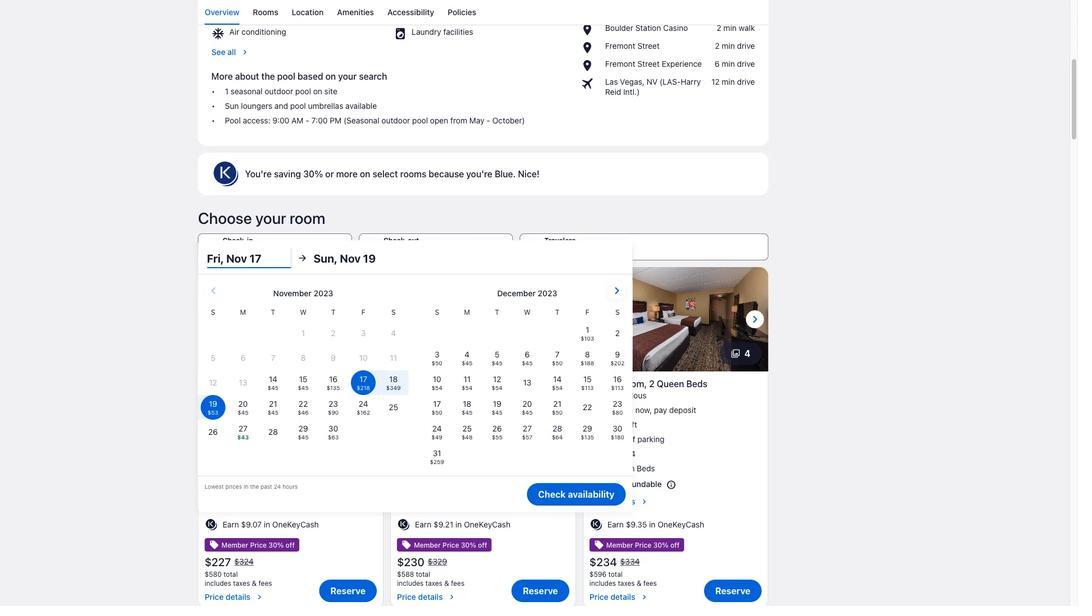 Task type: vqa. For each thing, say whether or not it's contained in the screenshot.
"seasonal"
yes



Task type: locate. For each thing, give the bounding box(es) containing it.
member up $334
[[607, 542, 633, 549]]

1 sq from the left
[[236, 420, 245, 430]]

1 free from the left
[[219, 435, 235, 444]]

0 vertical spatial beds
[[687, 379, 708, 389]]

0 horizontal spatial member price 30% off
[[222, 542, 295, 549]]

2 parking from the left
[[445, 435, 472, 444]]

on left site at the top
[[313, 87, 322, 96]]

medium image
[[240, 48, 249, 57], [640, 498, 649, 507], [640, 593, 649, 602]]

0 horizontal spatial default theme image
[[205, 519, 218, 532]]

1 small image from the left
[[402, 540, 412, 551]]

reserve
[[219, 406, 249, 415], [412, 406, 441, 415], [604, 406, 633, 415], [331, 586, 366, 597], [523, 586, 558, 597], [716, 586, 751, 597]]

taxes down the $324 button
[[233, 580, 250, 588]]

medium image for all
[[240, 48, 249, 57]]

2 medium image from the left
[[448, 593, 457, 602]]

300 sq ft list item down the room - bed type assigned at check in 8.2/10 very good at the left
[[205, 420, 377, 430]]

0 vertical spatial 1
[[225, 87, 229, 96]]

king inside the deluxe room, 1 king bed 8.9/10 fabulous
[[463, 379, 482, 389]]

queen inside sleeps 4 2 queen beds
[[611, 464, 635, 473]]

2 vertical spatial on
[[360, 169, 370, 179]]

3 reserve now, pay deposit from the left
[[604, 406, 697, 415]]

sq up sleeps 4 2 queen beds
[[621, 420, 630, 430]]

refundable for $227
[[237, 480, 277, 489]]

in right $9.07
[[264, 520, 270, 530]]

3 & from the left
[[637, 580, 642, 588]]

1 default theme image from the left
[[205, 519, 218, 532]]

0 vertical spatial street
[[638, 41, 660, 50]]

deposit down the room - bed type assigned at check in 8.2/10 very good at the left
[[284, 406, 312, 415]]

0 horizontal spatial -
[[231, 379, 235, 389]]

popular location image
[[581, 23, 601, 36], [581, 41, 601, 54], [581, 59, 601, 72]]

reserve now, pay deposit list item for $230
[[397, 405, 569, 416]]

1 horizontal spatial reserve button
[[512, 580, 569, 603]]

300 up sleeps 4 2 queen beds
[[604, 420, 619, 430]]

0 horizontal spatial &
[[252, 580, 257, 588]]

reserve now, pay deposit down good
[[219, 406, 312, 415]]

& down $329 button
[[444, 580, 449, 588]]

price details for $227
[[205, 593, 251, 602]]

300 sq ft list item for $230
[[397, 420, 569, 430]]

nov for fri,
[[226, 252, 247, 265]]

2023 right december
[[538, 289, 557, 298]]

1 refundable from the left
[[237, 480, 277, 489]]

2 off from the left
[[478, 542, 487, 549]]

parking down good
[[253, 435, 280, 444]]

1 horizontal spatial desk, laptop workspace, blackout drapes, iron/ironing board image
[[390, 267, 576, 372]]

member up $324
[[222, 542, 248, 549]]

0 horizontal spatial parking
[[253, 435, 280, 444]]

2 horizontal spatial pay
[[654, 406, 667, 415]]

self for $227
[[238, 435, 251, 444]]

show previous image image
[[205, 313, 218, 326], [590, 313, 603, 326]]

small image
[[402, 540, 412, 551], [594, 540, 604, 551]]

pool left open
[[412, 116, 428, 125]]

more down lowest
[[205, 497, 224, 507]]

$334
[[621, 558, 640, 567]]

3 total from the left
[[609, 571, 623, 579]]

2 queen beds list item
[[590, 464, 762, 474]]

drive for 6 min drive
[[737, 59, 755, 68]]

0 vertical spatial check
[[330, 379, 357, 389]]

3 ft from the left
[[632, 420, 637, 430]]

0 horizontal spatial medium image
[[255, 593, 264, 602]]

nov
[[223, 246, 239, 257], [226, 252, 247, 265], [340, 252, 361, 265]]

& inside the $227 $324 $580 total includes taxes & fees
[[252, 580, 257, 588]]

1 horizontal spatial king
[[463, 379, 482, 389]]

price details button
[[205, 588, 272, 603], [397, 588, 465, 603], [590, 588, 657, 603]]

price up $334
[[635, 542, 652, 549]]

1 vertical spatial fremont
[[605, 59, 636, 68]]

price details button for $234
[[590, 588, 657, 603]]

taxes for $227
[[233, 580, 250, 588]]

more details down prices
[[205, 497, 251, 507]]

street for fremont street
[[638, 41, 660, 50]]

1 horizontal spatial partially refundable button
[[397, 480, 569, 490]]

0 horizontal spatial taxes
[[233, 580, 250, 588]]

more details button down the hours
[[205, 497, 377, 507]]

2
[[717, 23, 722, 32], [715, 41, 720, 50], [649, 379, 655, 389], [438, 450, 443, 459], [604, 464, 609, 473]]

w down the "november 2023"
[[300, 308, 307, 316]]

medium image for $230
[[448, 593, 457, 602]]

deluxe inside deluxe room, 2 queen beds 8.9/10 fabulous
[[590, 379, 618, 389]]

2 s from the left
[[391, 308, 396, 316]]

room, for $230
[[428, 379, 455, 389]]

2 taxes from the left
[[426, 580, 443, 588]]

w for november
[[300, 308, 307, 316]]

desk, laptop workspace, blackout drapes, iron/ironing board image for $227
[[198, 267, 384, 372]]

1 & from the left
[[252, 580, 257, 588]]

december 2023
[[497, 289, 557, 298]]

8.9/10 inside the deluxe room, 1 king bed 8.9/10 fabulous
[[397, 391, 420, 400]]

1 ft from the left
[[247, 420, 252, 430]]

1 earn from the left
[[223, 520, 239, 530]]

room,
[[428, 379, 455, 389], [620, 379, 647, 389]]

1 horizontal spatial taxes
[[426, 580, 443, 588]]

popular location image for fremont street
[[581, 41, 601, 54]]

medium image
[[255, 593, 264, 602], [448, 593, 457, 602]]

1 horizontal spatial &
[[444, 580, 449, 588]]

2 horizontal spatial &
[[637, 580, 642, 588]]

1 inside 300 sq ft free self parking sleeps 2 1 king bed
[[412, 464, 415, 473]]

includes inside $230 $329 $588 total includes taxes & fees
[[397, 580, 424, 588]]

300 inside 300 sq ft free self parking sleeps 2 1 king bed
[[412, 420, 426, 430]]

list containing boulder station casino
[[581, 23, 755, 97]]

min for 2 min walk
[[724, 23, 737, 32]]

4 button
[[720, 343, 762, 365]]

1 reserve button from the left
[[319, 580, 377, 603]]

1 horizontal spatial 5
[[552, 348, 558, 359]]

1 horizontal spatial total
[[416, 571, 430, 579]]

room, inside the deluxe room, 1 king bed 8.9/10 fabulous
[[428, 379, 455, 389]]

30% down earn $9.21 in onekeycash
[[461, 542, 476, 549]]

your left search
[[338, 71, 357, 82]]

1 medium image from the left
[[255, 593, 264, 602]]

nov right fri,
[[226, 252, 247, 265]]

free self parking list item
[[205, 435, 377, 445], [397, 435, 569, 445], [590, 435, 762, 445]]

$580
[[205, 571, 222, 579]]

small image for $234
[[594, 540, 604, 551]]

2 horizontal spatial earn
[[608, 520, 624, 530]]

1 onekeycash from the left
[[272, 520, 319, 530]]

partially left "past" at the bottom left of page
[[205, 480, 235, 489]]

am
[[292, 116, 304, 125]]

2 partially refundable from the left
[[397, 480, 470, 489]]

details for $230
[[418, 593, 443, 602]]

fabulous for $230
[[422, 391, 454, 400]]

fees for $230
[[451, 580, 465, 588]]

total right $580
[[224, 571, 238, 579]]

more details for $234
[[590, 497, 636, 507]]

refundable
[[237, 480, 277, 489], [429, 480, 470, 489], [622, 480, 662, 489]]

1 vertical spatial popular location image
[[581, 41, 601, 54]]

price down $580
[[205, 593, 224, 602]]

1 horizontal spatial beds
[[687, 379, 708, 389]]

1 horizontal spatial outdoor
[[382, 116, 410, 125]]

details down $230 $329 $588 total includes taxes & fees
[[418, 593, 443, 602]]

at
[[320, 379, 328, 389]]

partially up availability
[[590, 480, 620, 489]]

rooms
[[400, 169, 427, 179]]

2 self from the left
[[430, 435, 443, 444]]

more
[[211, 71, 233, 82], [205, 497, 224, 507], [590, 497, 609, 507]]

3 includes from the left
[[590, 580, 616, 588]]

2 includes from the left
[[397, 580, 424, 588]]

deluxe for $230
[[397, 379, 426, 389]]

onekeycash for $230
[[464, 520, 511, 530]]

30% for $230
[[461, 542, 476, 549]]

default theme image
[[590, 519, 603, 532]]

2 total from the left
[[416, 571, 430, 579]]

1 f from the left
[[362, 308, 365, 316]]

sun
[[225, 101, 239, 111]]

street
[[638, 41, 660, 50], [638, 59, 660, 68]]

in inside lowest prices in the past 24 hours check availability
[[244, 484, 249, 490]]

2 horizontal spatial total
[[609, 571, 623, 579]]

3 free self parking list item from the left
[[590, 435, 762, 445]]

2 price details from the left
[[397, 593, 443, 602]]

fremont for fremont street
[[605, 41, 636, 50]]

parking for $227
[[253, 435, 280, 444]]

1 horizontal spatial bed
[[436, 464, 450, 473]]

1 popular location image from the top
[[581, 23, 601, 36]]

parking up sleeps 4 list item
[[638, 435, 665, 444]]

free up lowest prices in the past 24 hours check availability
[[412, 435, 428, 444]]

sleeps 4 2 queen beds
[[604, 450, 655, 473]]

street up the nv on the top right of the page
[[638, 59, 660, 68]]

self up sleeps 2 list item
[[430, 435, 443, 444]]

partially down 300 sq ft free self parking sleeps 2 1 king bed
[[397, 480, 427, 489]]

0 vertical spatial fremont
[[605, 41, 636, 50]]

includes down $588
[[397, 580, 424, 588]]

2 horizontal spatial parking
[[638, 435, 665, 444]]

deposit
[[284, 406, 312, 415], [477, 406, 504, 415], [669, 406, 697, 415]]

1 more details button from the left
[[205, 497, 377, 507]]

fremont street
[[605, 41, 660, 50]]

previous month image
[[207, 284, 220, 298]]

1 horizontal spatial queen
[[657, 379, 684, 389]]

onekeycash for $227
[[272, 520, 319, 530]]

fabulous inside the deluxe room, 1 king bed 8.9/10 fabulous
[[422, 391, 454, 400]]

on
[[326, 71, 336, 82], [313, 87, 322, 96], [360, 169, 370, 179]]

2 horizontal spatial partially refundable button
[[590, 480, 762, 490]]

& for $227
[[252, 580, 257, 588]]

earn
[[223, 520, 239, 530], [415, 520, 432, 530], [608, 520, 624, 530]]

0 horizontal spatial pay
[[269, 406, 282, 415]]

site
[[324, 87, 338, 96]]

1 vertical spatial street
[[638, 59, 660, 68]]

300 sq ft free self parking sleeps 2 1 king bed
[[412, 420, 472, 473]]

ft for $234
[[632, 420, 637, 430]]

deluxe room, 2 queen beds 8.9/10 fabulous
[[590, 379, 708, 400]]

details
[[226, 497, 251, 507], [611, 497, 636, 507], [226, 593, 251, 602], [418, 593, 443, 602], [611, 593, 636, 602]]

free for $234
[[604, 435, 620, 444]]

pool for based
[[277, 71, 295, 82]]

the
[[261, 71, 275, 82], [250, 484, 259, 490]]

sq down very
[[236, 420, 245, 430]]

0 horizontal spatial the
[[250, 484, 259, 490]]

2 more details button from the left
[[590, 497, 762, 507]]

medium image down $234 $334 $596 total includes taxes & fees
[[640, 593, 649, 602]]

total
[[224, 571, 238, 579], [416, 571, 430, 579], [609, 571, 623, 579]]

deposit up sleeps 2 list item
[[477, 406, 504, 415]]

0 horizontal spatial king
[[418, 464, 434, 473]]

ft down good
[[247, 420, 252, 430]]

outdoor inside list item
[[382, 116, 410, 125]]

fees for $227
[[259, 580, 272, 588]]

now, for $230
[[443, 406, 460, 415]]

1 more details from the left
[[205, 497, 251, 507]]

1 horizontal spatial 1
[[412, 464, 415, 473]]

pool inside list item
[[295, 87, 311, 96]]

0 horizontal spatial onekeycash
[[272, 520, 319, 530]]

1 fabulous from the left
[[422, 391, 454, 400]]

includes inside the $227 $324 $580 total includes taxes & fees
[[205, 580, 231, 588]]

free self parking down good
[[219, 435, 280, 444]]

the up the 1 seasonal outdoor pool on site
[[261, 71, 275, 82]]

1 300 sq ft from the left
[[219, 420, 252, 430]]

fremont
[[605, 41, 636, 50], [605, 59, 636, 68]]

1 horizontal spatial your
[[338, 71, 357, 82]]

3 free from the left
[[604, 435, 620, 444]]

because
[[429, 169, 464, 179]]

2 horizontal spatial reserve now, pay deposit list item
[[590, 405, 762, 416]]

total inside $230 $329 $588 total includes taxes & fees
[[416, 571, 430, 579]]

fees inside the $227 $324 $580 total includes taxes & fees
[[259, 580, 272, 588]]

includes for $230
[[397, 580, 424, 588]]

2 horizontal spatial reserve button
[[704, 580, 762, 603]]

onekeycash right $9.35
[[658, 520, 704, 530]]

sq down the deluxe room, 1 king bed 8.9/10 fabulous at the bottom
[[429, 420, 437, 430]]

3 price details button from the left
[[590, 588, 657, 603]]

0 horizontal spatial 2023
[[314, 289, 333, 298]]

1 horizontal spatial free
[[412, 435, 428, 444]]

sun loungers and pool umbrellas available list item
[[211, 101, 567, 111]]

2023 for december 2023
[[538, 289, 557, 298]]

1 parking from the left
[[253, 435, 280, 444]]

0 horizontal spatial f
[[362, 308, 365, 316]]

off for $230
[[478, 542, 487, 549]]

2 partially refundable button from the left
[[397, 480, 569, 490]]

member price 30% off
[[222, 542, 295, 549], [414, 542, 487, 549], [607, 542, 680, 549]]

0 horizontal spatial partially refundable
[[205, 480, 277, 489]]

partially refundable button down 1 king bed list item
[[397, 480, 569, 490]]

king inside 300 sq ft free self parking sleeps 2 1 king bed
[[418, 464, 434, 473]]

2 w from the left
[[524, 308, 531, 316]]

1 off from the left
[[286, 542, 295, 549]]

2 horizontal spatial partially
[[590, 480, 620, 489]]

more about the pool based on your search
[[211, 71, 387, 82]]

2 horizontal spatial reserve now, pay deposit
[[604, 406, 697, 415]]

3 show next image image from the left
[[748, 313, 762, 326]]

price details for $234
[[590, 593, 636, 602]]

includes for $234
[[590, 580, 616, 588]]

- right am on the top
[[306, 116, 309, 125]]

fees
[[259, 580, 272, 588], [451, 580, 465, 588], [644, 580, 657, 588]]

30% for $234
[[654, 542, 669, 549]]

refundable left the hours
[[237, 480, 277, 489]]

room, inside deluxe room, 2 queen beds 8.9/10 fabulous
[[620, 379, 647, 389]]

fabulous inside deluxe room, 2 queen beds 8.9/10 fabulous
[[614, 391, 647, 400]]

300 sq ft list item up sleeps 4 list item
[[590, 420, 762, 430]]

3 parking from the left
[[638, 435, 665, 444]]

drive down 6 min drive
[[737, 77, 755, 86]]

drive for 12 min drive
[[737, 77, 755, 86]]

show previous image image for $227
[[205, 313, 218, 326]]

price details down $596
[[590, 593, 636, 602]]

0 horizontal spatial queen
[[611, 464, 635, 473]]

3 earn from the left
[[608, 520, 624, 530]]

1 free self parking from the left
[[219, 435, 280, 444]]

0 horizontal spatial beds
[[637, 464, 655, 473]]

m for november 2023
[[240, 308, 246, 316]]

member price 30% off for $234
[[607, 542, 680, 549]]

in for $230
[[456, 520, 462, 530]]

nov for sun,
[[340, 252, 361, 265]]

3 pay from the left
[[654, 406, 667, 415]]

price details button down the $227 $324 $580 total includes taxes & fees
[[205, 588, 272, 603]]

2 horizontal spatial member
[[607, 542, 633, 549]]

2 reserve now, pay deposit from the left
[[412, 406, 504, 415]]

1 inside the deluxe room, 1 king bed 8.9/10 fabulous
[[457, 379, 461, 389]]

price details down $588
[[397, 593, 443, 602]]

1 total from the left
[[224, 571, 238, 579]]

you're
[[466, 169, 493, 179]]

1 vertical spatial queen
[[611, 464, 635, 473]]

popular location image for fremont street experience
[[581, 59, 601, 72]]

1 deluxe from the left
[[397, 379, 426, 389]]

1 horizontal spatial check
[[538, 489, 566, 500]]

free up sleeps 4 2 queen beds
[[604, 435, 620, 444]]

30% down earn $9.35 in onekeycash
[[654, 542, 669, 549]]

2 now, from the left
[[443, 406, 460, 415]]

member price 30% off for $227
[[222, 542, 295, 549]]

medium image up $9.35
[[640, 498, 649, 507]]

8.9/10 for $234
[[590, 391, 612, 400]]

3 off from the left
[[671, 542, 680, 549]]

self down very
[[238, 435, 251, 444]]

2 price details button from the left
[[397, 588, 465, 603]]

0 horizontal spatial now,
[[251, 406, 267, 415]]

t down november
[[271, 308, 275, 316]]

300 for $234
[[604, 420, 619, 430]]

m
[[240, 308, 246, 316], [464, 308, 470, 316]]

2 room, from the left
[[620, 379, 647, 389]]

bed inside the deluxe room, 1 king bed 8.9/10 fabulous
[[484, 379, 501, 389]]

small image
[[209, 540, 219, 551]]

0 horizontal spatial deposit
[[284, 406, 312, 415]]

taxes inside $230 $329 $588 total includes taxes & fees
[[426, 580, 443, 588]]

1 sleeps from the left
[[412, 450, 436, 459]]

2023
[[314, 289, 333, 298], [538, 289, 557, 298]]

2 m from the left
[[464, 308, 470, 316]]

1 vertical spatial king
[[418, 464, 434, 473]]

1 horizontal spatial pay
[[462, 406, 475, 415]]

300 sq ft list item
[[205, 420, 377, 430], [397, 420, 569, 430], [590, 420, 762, 430]]

location
[[292, 8, 324, 17]]

0 horizontal spatial fees
[[259, 580, 272, 588]]

taxes inside $234 $334 $596 total includes taxes & fees
[[618, 580, 635, 588]]

1 reserve now, pay deposit list item from the left
[[205, 405, 377, 416]]

4 inside sleeps 4 2 queen beds
[[631, 450, 636, 459]]

0 horizontal spatial off
[[286, 542, 295, 549]]

taxes down '$334' button
[[618, 580, 635, 588]]

street down station at right
[[638, 41, 660, 50]]

reserve now, pay deposit for $227
[[219, 406, 312, 415]]

min right 6
[[722, 59, 735, 68]]

default theme image down lowest prices in the past 24 hours check availability
[[397, 519, 411, 532]]

parking up sleeps 2 list item
[[445, 435, 472, 444]]

check left in
[[330, 379, 357, 389]]

1 taxes from the left
[[233, 580, 250, 588]]

1 horizontal spatial free self parking
[[604, 435, 665, 444]]

drive
[[737, 41, 755, 50], [737, 59, 755, 68], [737, 77, 755, 86]]

sleeps up lowest prices in the past 24 hours check availability
[[412, 450, 436, 459]]

2 pay from the left
[[462, 406, 475, 415]]

includes inside $234 $334 $596 total includes taxes & fees
[[590, 580, 616, 588]]

1 king bed list item
[[397, 464, 569, 474]]

nov 17
[[223, 246, 250, 257]]

2 small image from the left
[[594, 540, 604, 551]]

free inside 300 sq ft free self parking sleeps 2 1 king bed
[[412, 435, 428, 444]]

available
[[346, 101, 377, 111]]

show next image image
[[364, 313, 377, 326], [556, 313, 569, 326], [748, 313, 762, 326]]

0 horizontal spatial on
[[313, 87, 322, 96]]

1 room, from the left
[[428, 379, 455, 389]]

now, for $234
[[636, 406, 652, 415]]

1 pay from the left
[[269, 406, 282, 415]]

2 free from the left
[[412, 435, 428, 444]]

1 fremont from the top
[[605, 41, 636, 50]]

free for $227
[[219, 435, 235, 444]]

0 horizontal spatial m
[[240, 308, 246, 316]]

1 reserve now, pay deposit from the left
[[219, 406, 312, 415]]

& inside $230 $329 $588 total includes taxes & fees
[[444, 580, 449, 588]]

1 partially from the left
[[205, 480, 235, 489]]

1 vertical spatial your
[[255, 209, 286, 227]]

drive for 2 min drive
[[737, 41, 755, 50]]

0 vertical spatial on
[[326, 71, 336, 82]]

3 partially refundable button from the left
[[590, 480, 762, 490]]

pool for umbrellas
[[290, 101, 306, 111]]

now,
[[251, 406, 267, 415], [443, 406, 460, 415], [636, 406, 652, 415]]

& inside $234 $334 $596 total includes taxes & fees
[[637, 580, 642, 588]]

1 price details button from the left
[[205, 588, 272, 603]]

min for 12 min drive
[[722, 77, 735, 86]]

3 partially refundable from the left
[[590, 480, 662, 489]]

price details button down $230 $329 $588 total includes taxes & fees
[[397, 588, 465, 603]]

price details button for $227
[[205, 588, 272, 603]]

partially refundable button up earn $9.07 in onekeycash
[[205, 480, 377, 490]]

1 horizontal spatial ft
[[439, 420, 445, 430]]

on for more
[[360, 169, 370, 179]]

reserve now, pay deposit list item
[[205, 405, 377, 416], [397, 405, 569, 416], [590, 405, 762, 416]]

0 horizontal spatial refundable
[[237, 480, 277, 489]]

3 300 from the left
[[604, 420, 619, 430]]

2 300 sq ft from the left
[[604, 420, 637, 430]]

0 horizontal spatial price details button
[[205, 588, 272, 603]]

includes down $580
[[205, 580, 231, 588]]

1 price details from the left
[[205, 593, 251, 602]]

1 horizontal spatial m
[[464, 308, 470, 316]]

reserve button for $230
[[512, 580, 569, 603]]

2 ft from the left
[[439, 420, 445, 430]]

1 vertical spatial medium image
[[640, 498, 649, 507]]

small image up $230
[[402, 540, 412, 551]]

1 horizontal spatial fabulous
[[614, 391, 647, 400]]

1 member from the left
[[222, 542, 248, 549]]

2 horizontal spatial on
[[360, 169, 370, 179]]

more for $234
[[590, 497, 609, 507]]

1 horizontal spatial deluxe
[[590, 379, 618, 389]]

300 down very
[[219, 420, 234, 430]]

based
[[298, 71, 323, 82]]

medium image down $230 $329 $588 total includes taxes & fees
[[448, 593, 457, 602]]

taxes
[[233, 580, 250, 588], [426, 580, 443, 588], [618, 580, 635, 588]]

pool up the 1 seasonal outdoor pool on site
[[277, 71, 295, 82]]

2 5 button from the left
[[528, 343, 569, 365]]

las vegas, nv (las-harry reid intl.)
[[605, 77, 701, 97]]

3 popular location image from the top
[[581, 59, 601, 72]]

1 8.9/10 from the left
[[397, 391, 420, 400]]

reserve now, pay deposit down deluxe room, 2 queen beds 8.9/10 fabulous
[[604, 406, 697, 415]]

taxes inside the $227 $324 $580 total includes taxes & fees
[[233, 580, 250, 588]]

1 member price 30% off from the left
[[222, 542, 295, 549]]

pool up sun loungers and pool umbrellas available
[[295, 87, 311, 96]]

total inside $234 $334 $596 total includes taxes & fees
[[609, 571, 623, 579]]

reserve button for $227
[[319, 580, 377, 603]]

partially refundable for $227
[[205, 480, 277, 489]]

3 drive from the top
[[737, 77, 755, 86]]

1 horizontal spatial deposit
[[477, 406, 504, 415]]

or
[[325, 169, 334, 179]]

refundable down 1 king bed list item
[[429, 480, 470, 489]]

reserve now, pay deposit list item down the room - bed type assigned at check in 8.2/10 very good at the left
[[205, 405, 377, 416]]

2 earn from the left
[[415, 520, 432, 530]]

1
[[225, 87, 229, 96], [457, 379, 461, 389], [412, 464, 415, 473]]

queen inside deluxe room, 2 queen beds 8.9/10 fabulous
[[657, 379, 684, 389]]

1 vertical spatial check
[[538, 489, 566, 500]]

1 horizontal spatial room,
[[620, 379, 647, 389]]

reserve now, pay deposit down the deluxe room, 1 king bed 8.9/10 fabulous at the bottom
[[412, 406, 504, 415]]

details down the $227 $324 $580 total includes taxes & fees
[[226, 593, 251, 602]]

1 horizontal spatial sq
[[429, 420, 437, 430]]

0 vertical spatial 4
[[745, 348, 751, 359]]

onekeycash right $9.21
[[464, 520, 511, 530]]

sleeps 4 list item
[[590, 449, 762, 459]]

1 now, from the left
[[251, 406, 267, 415]]

off down earn $9.35 in onekeycash
[[671, 542, 680, 549]]

price down $596
[[590, 593, 609, 602]]

2 reserve now, pay deposit list item from the left
[[397, 405, 569, 416]]

beds
[[687, 379, 708, 389], [637, 464, 655, 473]]

4 inside 4 button
[[745, 348, 751, 359]]

reserve now, pay deposit
[[219, 406, 312, 415], [412, 406, 504, 415], [604, 406, 697, 415]]

partially refundable button
[[205, 480, 377, 490], [397, 480, 569, 490], [590, 480, 762, 490]]

bed inside the room - bed type assigned at check in 8.2/10 very good
[[237, 379, 254, 389]]

1 vertical spatial 1
[[457, 379, 461, 389]]

9:00
[[273, 116, 289, 125]]

1 horizontal spatial fees
[[451, 580, 465, 588]]

2 horizontal spatial show next image image
[[748, 313, 762, 326]]

earn $9.07 in onekeycash
[[223, 520, 319, 530]]

your
[[338, 71, 357, 82], [255, 209, 286, 227]]

room
[[290, 209, 326, 227]]

$9.21
[[434, 520, 453, 530]]

- inside the room - bed type assigned at check in 8.2/10 very good
[[231, 379, 235, 389]]

the left "past" at the bottom left of page
[[250, 484, 259, 490]]

3 fees from the left
[[644, 580, 657, 588]]

deluxe room, 1 king bed 8.9/10 fabulous
[[397, 379, 501, 400]]

ft inside 300 sq ft free self parking sleeps 2 1 king bed
[[439, 420, 445, 430]]

deposit for $230
[[477, 406, 504, 415]]

deluxe inside the deluxe room, 1 king bed 8.9/10 fabulous
[[397, 379, 426, 389]]

0 horizontal spatial fabulous
[[422, 391, 454, 400]]

min left walk
[[724, 23, 737, 32]]

300 sq ft list item for $227
[[205, 420, 377, 430]]

2 fees from the left
[[451, 580, 465, 588]]

drive down '2 min drive'
[[737, 59, 755, 68]]

3 price details from the left
[[590, 593, 636, 602]]

show all 4 images for deluxe room, 2 queen beds image
[[731, 349, 740, 358]]

earn for $230
[[415, 520, 432, 530]]

beds for room,
[[687, 379, 708, 389]]

$9.07
[[241, 520, 262, 530]]

beds inside deluxe room, 2 queen beds 8.9/10 fabulous
[[687, 379, 708, 389]]

total right $588
[[416, 571, 430, 579]]

pay down the room - bed type assigned at check in 8.2/10 very good at the left
[[269, 406, 282, 415]]

see all button
[[211, 40, 567, 57]]

& down '$334' button
[[637, 580, 642, 588]]

partially refundable down sleeps 4 2 queen beds
[[590, 480, 662, 489]]

onekeycash for $234
[[658, 520, 704, 530]]

0 horizontal spatial reserve now, pay deposit list item
[[205, 405, 377, 416]]

4
[[745, 348, 751, 359], [631, 450, 636, 459]]

1 horizontal spatial default theme image
[[397, 519, 411, 532]]

loungers
[[241, 101, 272, 111]]

2 min walk
[[717, 23, 755, 32]]

1 horizontal spatial now,
[[443, 406, 460, 415]]

300 sq ft up sleeps 4 2 queen beds
[[604, 420, 637, 430]]

2 & from the left
[[444, 580, 449, 588]]

0 horizontal spatial 300 sq ft
[[219, 420, 252, 430]]

now, for $227
[[251, 406, 267, 415]]

0 horizontal spatial partially
[[205, 480, 235, 489]]

1 horizontal spatial off
[[478, 542, 487, 549]]

1 horizontal spatial 300 sq ft
[[604, 420, 637, 430]]

4 up 2 queen beds list item
[[631, 450, 636, 459]]

2 deluxe from the left
[[590, 379, 618, 389]]

default theme image
[[205, 519, 218, 532], [397, 519, 411, 532]]

outdoor up and
[[265, 87, 293, 96]]

sq for $227
[[236, 420, 245, 430]]

1 desk, laptop workspace, blackout drapes, iron/ironing board image from the left
[[198, 267, 384, 372]]

fri, nov 17
[[207, 252, 261, 265]]

0 horizontal spatial room,
[[428, 379, 455, 389]]

2 horizontal spatial taxes
[[618, 580, 635, 588]]

you're saving 30% or more on select rooms because you're blue. nice!
[[245, 169, 540, 179]]

in right prices
[[244, 484, 249, 490]]

2 horizontal spatial -
[[487, 116, 490, 125]]

8.2/10
[[205, 391, 227, 400]]

fees inside $230 $329 $588 total includes taxes & fees
[[451, 580, 465, 588]]

1 show next image image from the left
[[364, 313, 377, 326]]

0 horizontal spatial 4
[[631, 450, 636, 459]]

amenities
[[337, 8, 374, 17]]

october)
[[492, 116, 525, 125]]

t down december
[[495, 308, 500, 316]]

parking
[[253, 435, 280, 444], [445, 435, 472, 444], [638, 435, 665, 444]]

total inside the $227 $324 $580 total includes taxes & fees
[[224, 571, 238, 579]]

2 member from the left
[[414, 542, 441, 549]]

umbrellas
[[308, 101, 343, 111]]

member price 30% off up $334
[[607, 542, 680, 549]]

medium image inside more details button
[[640, 498, 649, 507]]

2 horizontal spatial price details
[[590, 593, 636, 602]]

desk, laptop workspace, blackout drapes, iron/ironing board image
[[198, 267, 384, 372], [390, 267, 576, 372]]

deposit down deluxe room, 2 queen beds 8.9/10 fabulous
[[669, 406, 697, 415]]

fees inside $234 $334 $596 total includes taxes & fees
[[644, 580, 657, 588]]

queen for 4
[[611, 464, 635, 473]]

total for $227
[[224, 571, 238, 579]]

list
[[198, 0, 769, 25], [581, 23, 755, 97], [211, 86, 567, 126], [205, 405, 377, 474], [397, 405, 569, 474], [590, 405, 762, 474]]

& for $230
[[444, 580, 449, 588]]

details down $234 $334 $596 total includes taxes & fees
[[611, 593, 636, 602]]

1 fees from the left
[[259, 580, 272, 588]]

1 horizontal spatial earn
[[415, 520, 432, 530]]

2 fabulous from the left
[[614, 391, 647, 400]]

beds inside sleeps 4 2 queen beds
[[637, 464, 655, 473]]

1 horizontal spatial w
[[524, 308, 531, 316]]

2 horizontal spatial free self parking list item
[[590, 435, 762, 445]]

1 inside list item
[[225, 87, 229, 96]]

1 horizontal spatial 5 button
[[528, 343, 569, 365]]

2 refundable from the left
[[429, 480, 470, 489]]

free self parking for $227
[[219, 435, 280, 444]]

2 free self parking list item from the left
[[397, 435, 569, 445]]

2 f from the left
[[586, 308, 590, 316]]

on right more
[[360, 169, 370, 179]]

beds for 4
[[637, 464, 655, 473]]

in
[[359, 379, 366, 389]]

8.9/10 inside deluxe room, 2 queen beds 8.9/10 fabulous
[[590, 391, 612, 400]]

2 2023 from the left
[[538, 289, 557, 298]]

300 sq ft down very
[[219, 420, 252, 430]]

pay down deluxe room, 2 queen beds 8.9/10 fabulous
[[654, 406, 667, 415]]

1 horizontal spatial onekeycash
[[464, 520, 511, 530]]

2 horizontal spatial refundable
[[622, 480, 662, 489]]

2 5 from the left
[[552, 348, 558, 359]]

member price 30% off up "$329"
[[414, 542, 487, 549]]

$227
[[205, 556, 231, 569]]

1 horizontal spatial show previous image image
[[590, 313, 603, 326]]

medium image inside the see all button
[[240, 48, 249, 57]]

outdoor
[[265, 87, 293, 96], [382, 116, 410, 125]]

december
[[497, 289, 536, 298]]



Task type: describe. For each thing, give the bounding box(es) containing it.
choose your room
[[198, 209, 326, 227]]

more down the see all
[[211, 71, 233, 82]]

$234 $334 $596 total includes taxes & fees
[[590, 556, 657, 588]]

room - bed type assigned at check in 8.2/10 very good
[[205, 379, 366, 400]]

blue.
[[495, 169, 516, 179]]

open
[[430, 116, 448, 125]]

$324
[[234, 558, 254, 567]]

type
[[256, 379, 277, 389]]

partially refundable button for $227
[[205, 480, 377, 490]]

parking for $234
[[638, 435, 665, 444]]

0 vertical spatial your
[[338, 71, 357, 82]]

accessibility
[[388, 8, 434, 17]]

list containing 1 seasonal outdoor pool on site
[[211, 86, 567, 126]]

fri, nov 17 button
[[207, 248, 291, 268]]

$329 button
[[427, 557, 448, 567]]

reserve now, pay deposit list item for $227
[[205, 405, 377, 416]]

desk, laptop workspace, blackout drapes, iron/ironing board image for $230
[[390, 267, 576, 372]]

default theme image for $230
[[397, 519, 411, 532]]

more details button for $227
[[205, 497, 377, 507]]

bed inside 300 sq ft free self parking sleeps 2 1 king bed
[[436, 464, 450, 473]]

$234
[[590, 556, 617, 569]]

on inside list item
[[313, 87, 322, 96]]

amenities link
[[337, 0, 374, 25]]

nov down choose
[[223, 246, 239, 257]]

2 inside deluxe room, 2 queen beds 8.9/10 fabulous
[[649, 379, 655, 389]]

w for december
[[524, 308, 531, 316]]

300 sq ft for $234
[[604, 420, 637, 430]]

check availability button
[[527, 484, 626, 506]]

on for based
[[326, 71, 336, 82]]

$324 button
[[233, 557, 255, 567]]

price details button for $230
[[397, 588, 465, 603]]

deposit for $227
[[284, 406, 312, 415]]

may
[[470, 116, 485, 125]]

free self parking list item for $227
[[205, 435, 377, 445]]

fremont for fremont street experience
[[605, 59, 636, 68]]

from
[[451, 116, 467, 125]]

1 horizontal spatial the
[[261, 71, 275, 82]]

partially refundable for $230
[[397, 480, 470, 489]]

1 5 from the left
[[360, 348, 366, 359]]

reserve button for $234
[[704, 580, 762, 603]]

room
[[205, 379, 229, 389]]

saving
[[274, 169, 301, 179]]

6 min drive
[[715, 59, 755, 68]]

0 horizontal spatial your
[[255, 209, 286, 227]]

nice!
[[518, 169, 540, 179]]

300 sq ft for $227
[[219, 420, 252, 430]]

pay for $227
[[269, 406, 282, 415]]

1 seasonal outdoor pool on site list item
[[211, 86, 567, 97]]

more details for $227
[[205, 497, 251, 507]]

includes for $227
[[205, 580, 231, 588]]

policies
[[448, 8, 476, 17]]

member for $234
[[607, 542, 633, 549]]

300 sq ft list item for $234
[[590, 420, 762, 430]]

medium image inside price details 'button'
[[640, 593, 649, 602]]

off for $234
[[671, 542, 680, 549]]

rooms link
[[253, 0, 278, 25]]

parking inside 300 sq ft free self parking sleeps 2 1 king bed
[[445, 435, 472, 444]]

& for $234
[[637, 580, 642, 588]]

vegas,
[[620, 77, 645, 86]]

access:
[[243, 116, 270, 125]]

lowest
[[205, 484, 224, 490]]

pm
[[330, 116, 342, 125]]

2 t from the left
[[331, 308, 336, 316]]

outdoor inside list item
[[265, 87, 293, 96]]

sleeps inside 300 sq ft free self parking sleeps 2 1 king bed
[[412, 450, 436, 459]]

seasonal
[[231, 87, 263, 96]]

medium image for $227
[[255, 593, 264, 602]]

fremont street experience
[[605, 59, 702, 68]]

8.9/10 for $230
[[397, 391, 420, 400]]

partially for $230
[[397, 480, 427, 489]]

3 t from the left
[[495, 308, 500, 316]]

select
[[373, 169, 398, 179]]

experience
[[662, 59, 702, 68]]

see
[[211, 47, 226, 57]]

intl.)
[[624, 87, 640, 97]]

pool
[[225, 116, 241, 125]]

november
[[273, 289, 312, 298]]

overview
[[205, 8, 239, 17]]

$588
[[397, 571, 414, 579]]

24
[[274, 484, 281, 490]]

hours
[[283, 484, 298, 490]]

good
[[248, 391, 267, 400]]

lowest prices in the past 24 hours check availability
[[205, 484, 615, 500]]

laundry facilities
[[412, 27, 473, 36]]

prices
[[225, 484, 242, 490]]

earn for $234
[[608, 520, 624, 530]]

in for $227
[[264, 520, 270, 530]]

1 t from the left
[[271, 308, 275, 316]]

self inside 300 sq ft free self parking sleeps 2 1 king bed
[[430, 435, 443, 444]]

refundable for $230
[[429, 480, 470, 489]]

choose
[[198, 209, 252, 227]]

airport image
[[581, 77, 601, 90]]

bar
[[412, 5, 424, 14]]

check inside lowest prices in the past 24 hours check availability
[[538, 489, 566, 500]]

rooms
[[253, 8, 278, 17]]

$9.35
[[626, 520, 647, 530]]

$329
[[428, 558, 447, 567]]

more for $227
[[205, 497, 224, 507]]

see all
[[211, 47, 236, 57]]

sun,
[[314, 252, 337, 265]]

check inside the room - bed type assigned at check in 8.2/10 very good
[[330, 379, 357, 389]]

total for $230
[[416, 571, 430, 579]]

$596
[[590, 571, 607, 579]]

taxes for $234
[[618, 580, 635, 588]]

partially refundable for $234
[[590, 480, 662, 489]]

boulder station casino
[[605, 23, 688, 32]]

4 s from the left
[[616, 308, 620, 316]]

min for 2 min drive
[[722, 41, 735, 50]]

1 5 button from the left
[[335, 343, 377, 365]]

total for $234
[[609, 571, 623, 579]]

restaurant button
[[229, 4, 281, 16]]

f for november 2023
[[362, 308, 365, 316]]

next month image
[[610, 284, 624, 298]]

sleeps 2 list item
[[397, 449, 569, 459]]

7:00
[[312, 116, 328, 125]]

assigned
[[279, 379, 317, 389]]

details up $9.35
[[611, 497, 636, 507]]

2 show next image image from the left
[[556, 313, 569, 326]]

accessibility link
[[388, 0, 434, 25]]

member price 30% off for $230
[[414, 542, 487, 549]]

fees for $234
[[644, 580, 657, 588]]

past
[[261, 484, 272, 490]]

fri,
[[207, 252, 224, 265]]

member for $227
[[222, 542, 248, 549]]

pool access: 9:00 am - 7:00 pm (seasonal outdoor pool open from may - october) list item
[[211, 116, 567, 126]]

partially refundable button for $234
[[590, 480, 762, 490]]

sun, nov 19 button
[[314, 248, 398, 268]]

and
[[275, 101, 288, 111]]

station
[[636, 23, 661, 32]]

list containing overview
[[198, 0, 769, 25]]

refundable for $234
[[622, 480, 662, 489]]

1 s from the left
[[211, 308, 215, 316]]

details down prices
[[226, 497, 251, 507]]

very
[[229, 391, 245, 400]]

harry
[[681, 77, 701, 86]]

availability
[[568, 489, 615, 500]]

$230
[[397, 556, 425, 569]]

price up "$329"
[[443, 542, 459, 549]]

sq inside 300 sq ft free self parking sleeps 2 1 king bed
[[429, 420, 437, 430]]

walk
[[739, 23, 755, 32]]

nv
[[647, 77, 658, 86]]

partially for $234
[[590, 480, 620, 489]]

deluxe room, 2 queen beds | desk, laptop workspace, blackout drapes, iron/ironing board image
[[583, 267, 769, 372]]

19
[[363, 252, 376, 265]]

sq for $234
[[621, 420, 630, 430]]

3 s from the left
[[435, 308, 439, 316]]

pool for on
[[295, 87, 311, 96]]

12
[[712, 77, 720, 86]]

m for december 2023
[[464, 308, 470, 316]]

price down $588
[[397, 593, 416, 602]]

popular location image for boulder station casino
[[581, 23, 601, 36]]

reid
[[605, 87, 621, 97]]

off for $227
[[286, 542, 295, 549]]

theme default image
[[271, 5, 281, 15]]

30% left or
[[303, 169, 323, 179]]

policies link
[[448, 0, 476, 25]]

queen for room,
[[657, 379, 684, 389]]

(las-
[[660, 77, 681, 86]]

free self parking for $234
[[604, 435, 665, 444]]

1 horizontal spatial -
[[306, 116, 309, 125]]

6
[[715, 59, 720, 68]]

reserve now, pay deposit for $230
[[412, 406, 504, 415]]

2 inside 300 sq ft free self parking sleeps 2 1 king bed
[[438, 450, 443, 459]]

you're
[[245, 169, 272, 179]]

price down $9.07
[[250, 542, 267, 549]]

the inside lowest prices in the past 24 hours check availability
[[250, 484, 259, 490]]

self for $234
[[622, 435, 636, 444]]

earn for $227
[[223, 520, 239, 530]]

earn $9.21 in onekeycash
[[415, 520, 511, 530]]

2 inside sleeps 4 2 queen beds
[[604, 464, 609, 473]]

sleeps inside sleeps 4 2 queen beds
[[604, 450, 629, 459]]

details for $234
[[611, 593, 636, 602]]

boulder
[[605, 23, 634, 32]]

4 t from the left
[[555, 308, 560, 316]]

fabulous for $234
[[614, 391, 647, 400]]

(seasonal
[[344, 116, 380, 125]]

location link
[[292, 0, 324, 25]]

taxes for $230
[[426, 580, 443, 588]]

member for $230
[[414, 542, 441, 549]]

free self parking list item for $230
[[397, 435, 569, 445]]

2023 for november 2023
[[314, 289, 333, 298]]

reserve now, pay deposit for $234
[[604, 406, 697, 415]]

more details button for $234
[[590, 497, 762, 507]]

in for $234
[[649, 520, 656, 530]]

show previous image image for $234
[[590, 313, 603, 326]]

air conditioning
[[229, 27, 286, 36]]



